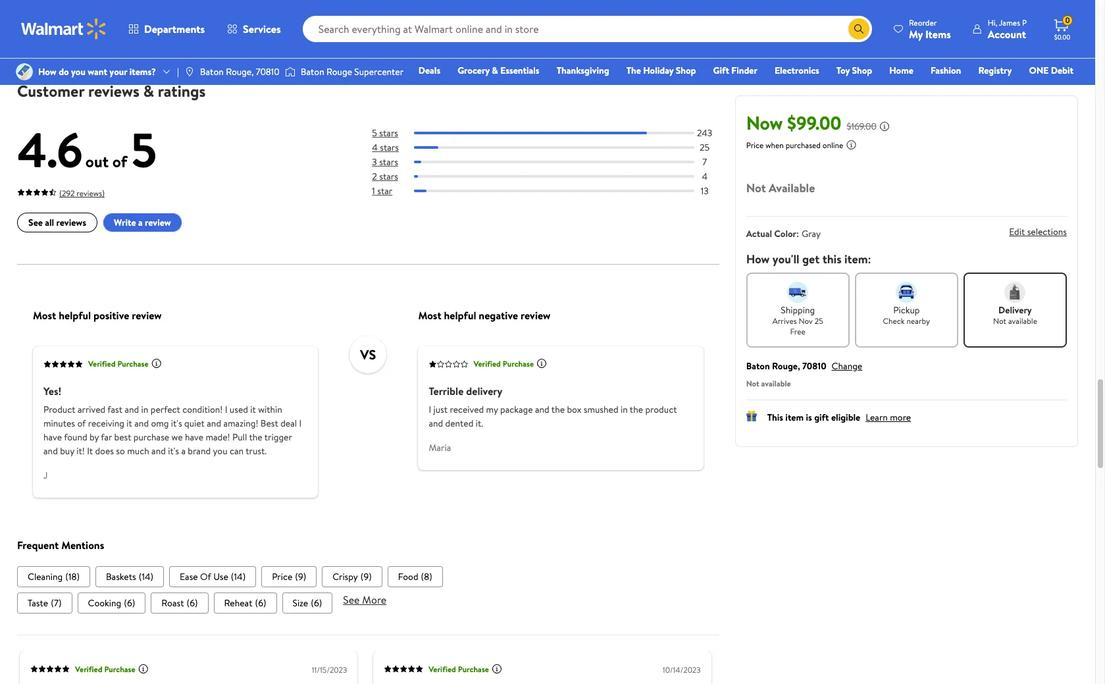 Task type: locate. For each thing, give the bounding box(es) containing it.
list item down price (9)
[[282, 592, 333, 614]]

(14)
[[139, 570, 153, 583], [231, 570, 246, 583]]

is
[[806, 411, 812, 424]]

see
[[28, 216, 43, 229], [343, 592, 360, 607]]

(6) right cooking
[[124, 596, 135, 610]]

write a review link
[[103, 213, 182, 232]]

1 vertical spatial it
[[127, 416, 132, 429]]

a down we on the bottom left
[[181, 444, 186, 457]]

(7)
[[51, 596, 62, 610]]

1 horizontal spatial  image
[[285, 65, 295, 78]]

1 horizontal spatial baton
[[301, 65, 324, 78]]

1 horizontal spatial helpful
[[444, 308, 476, 322]]

1 vertical spatial 25
[[815, 315, 824, 327]]

1 horizontal spatial 25
[[815, 315, 824, 327]]

3+ day shipping up thanksgiving link
[[549, 38, 602, 49]]

0 horizontal spatial  image
[[184, 67, 195, 77]]

essentials
[[501, 64, 540, 77]]

70810 inside the baton rouge, 70810 change not available
[[803, 360, 827, 373]]

(6) right roast
[[187, 596, 198, 610]]

a right write
[[138, 216, 143, 229]]

i left just
[[429, 402, 431, 416]]

pickup check nearby
[[883, 304, 930, 327]]

size
[[293, 596, 308, 610]]

1 horizontal spatial rouge,
[[772, 360, 801, 373]]

ease
[[180, 570, 198, 583]]

1 vertical spatial a
[[181, 444, 186, 457]]

it up best
[[127, 416, 132, 429]]

0 horizontal spatial 4
[[372, 141, 378, 154]]

0 horizontal spatial 70810
[[256, 65, 280, 78]]

1 progress bar from the top
[[414, 131, 694, 134]]

3 product group from the left
[[547, 0, 704, 57]]

and left buy at the bottom of the page
[[43, 444, 58, 457]]

1 shop from the left
[[676, 64, 696, 77]]

in right smushed
[[621, 402, 628, 416]]

(6) right reheat on the bottom left of the page
[[255, 596, 266, 610]]

how left do
[[38, 65, 57, 78]]

1 horizontal spatial how
[[746, 251, 770, 267]]

list item containing crispy
[[322, 566, 382, 587]]

1 horizontal spatial see
[[343, 592, 360, 607]]

and down just
[[429, 416, 443, 429]]

my
[[486, 402, 498, 416]]

shipping
[[47, 21, 75, 33], [219, 21, 247, 33], [394, 38, 423, 49], [574, 38, 602, 49]]

2 up thanksgiving link
[[589, 17, 593, 28]]

baton right |
[[200, 65, 224, 78]]

see left more
[[343, 592, 360, 607]]

100
[[413, 17, 425, 28]]

baskets (14)
[[106, 570, 153, 583]]

0 horizontal spatial i
[[225, 402, 228, 416]]

1 horizontal spatial 2-
[[374, 38, 381, 49]]

progress bar for 25
[[414, 146, 694, 149]]

1 vertical spatial 3+ day shipping
[[549, 38, 602, 49]]

0 horizontal spatial product group
[[196, 0, 353, 57]]

1 horizontal spatial most
[[418, 308, 442, 322]]

have
[[43, 430, 62, 443], [185, 430, 204, 443]]

1 product group from the left
[[196, 0, 353, 57]]

25 down 243 at the right
[[700, 141, 710, 154]]

within
[[258, 402, 282, 416]]

helpful
[[59, 308, 91, 322], [444, 308, 476, 322]]

of
[[200, 570, 211, 583]]

it right used
[[250, 402, 256, 416]]

verified for verified purchase information image
[[88, 358, 116, 369]]

2- left 'services' dropdown button
[[198, 21, 205, 33]]

most for most helpful positive review
[[33, 308, 56, 322]]

list item containing taste
[[17, 592, 72, 614]]

have down the minutes
[[43, 430, 62, 443]]

list item up see more list in the bottom of the page
[[388, 566, 443, 587]]

1 horizontal spatial verified purchase information image
[[492, 663, 502, 674]]

1 vertical spatial see
[[343, 592, 360, 607]]

reorder my items
[[909, 17, 951, 41]]

2 progress bar from the top
[[414, 146, 694, 149]]

it's up we on the bottom left
[[171, 416, 182, 429]]

one
[[1029, 64, 1049, 77]]

stars
[[379, 126, 398, 139], [380, 141, 399, 154], [379, 155, 398, 168], [379, 170, 398, 183]]

0 horizontal spatial you
[[71, 65, 86, 78]]

rouge, for baton rouge, 70810 change not available
[[772, 360, 801, 373]]

walmart+ link
[[1029, 82, 1080, 96]]

home
[[890, 64, 914, 77]]

list item
[[17, 566, 90, 587], [95, 566, 164, 587], [169, 566, 256, 587], [262, 566, 317, 587], [322, 566, 382, 587], [388, 566, 443, 587], [17, 592, 72, 614], [77, 592, 146, 614], [151, 592, 208, 614], [214, 592, 277, 614], [282, 592, 333, 614]]

this item is gift eligible learn more
[[768, 411, 911, 424]]

shop right "toy"
[[852, 64, 873, 77]]

1 helpful from the left
[[59, 308, 91, 322]]

 image
[[16, 63, 33, 80]]

and
[[125, 402, 139, 416], [535, 402, 550, 416], [134, 416, 149, 429], [207, 416, 221, 429], [429, 416, 443, 429], [43, 444, 58, 457], [151, 444, 166, 457]]

(6) for reheat (6)
[[255, 596, 266, 610]]

i left used
[[225, 402, 228, 416]]

by
[[90, 430, 99, 443]]

0 vertical spatial how
[[38, 65, 57, 78]]

registry link
[[973, 63, 1018, 78]]

list item up see more button on the bottom left of page
[[322, 566, 382, 587]]

4 down 7 on the right
[[702, 170, 708, 183]]

james
[[999, 17, 1021, 28]]

rouge, for baton rouge, 70810
[[226, 65, 254, 78]]

intent image for shipping image
[[788, 282, 809, 303]]

0 vertical spatial 3+ day shipping
[[23, 21, 75, 33]]

70810 down services
[[256, 65, 280, 78]]

this
[[768, 411, 784, 424]]

hi,
[[988, 17, 998, 28]]

does
[[95, 444, 114, 457]]

0 vertical spatial 4
[[372, 141, 378, 154]]

0 horizontal spatial (9)
[[295, 570, 306, 583]]

helpful left positive
[[59, 308, 91, 322]]

product group containing 100
[[371, 0, 528, 69]]

0 horizontal spatial 2-day shipping
[[198, 21, 247, 33]]

verified for the right verified purchase information icon
[[474, 358, 501, 369]]

we
[[172, 430, 183, 443]]

(6) for size (6)
[[311, 596, 322, 610]]

(14) right 'use'
[[231, 570, 246, 583]]

list item down cleaning
[[17, 592, 72, 614]]

list item up reheat on the bottom left of the page
[[169, 566, 256, 587]]

shop right holiday
[[676, 64, 696, 77]]

gift finder link
[[708, 63, 764, 78]]

toy shop link
[[831, 63, 879, 78]]

1 horizontal spatial (14)
[[231, 570, 246, 583]]

0 horizontal spatial rouge,
[[226, 65, 254, 78]]

2-day shipping up 'baton rouge, 70810'
[[198, 21, 247, 33]]

delivery
[[466, 383, 503, 398]]

0 horizontal spatial it
[[127, 416, 132, 429]]

electronics
[[775, 64, 820, 77]]

list item down "ease"
[[151, 592, 208, 614]]

not available
[[746, 180, 815, 196]]

list
[[17, 566, 719, 587]]

2 down 3
[[372, 170, 377, 183]]

0 horizontal spatial in
[[141, 402, 148, 416]]

1 horizontal spatial available
[[1009, 315, 1038, 327]]

1 horizontal spatial have
[[185, 430, 204, 443]]

1 horizontal spatial (9)
[[361, 570, 372, 583]]

of inside 4.6 out of 5
[[112, 150, 127, 172]]

1 horizontal spatial 5
[[372, 126, 377, 139]]

1 horizontal spatial 3+
[[549, 38, 558, 49]]

product
[[43, 402, 75, 416]]

& right grocery
[[492, 64, 498, 77]]

progress bar for 243
[[414, 131, 694, 134]]

purchased
[[786, 140, 821, 151]]

it
[[250, 402, 256, 416], [127, 416, 132, 429]]

baton up gifting made easy icon
[[746, 360, 770, 373]]

0 vertical spatial see
[[28, 216, 43, 229]]

i right deal
[[299, 416, 302, 429]]

(9) up size
[[295, 570, 306, 583]]

rouge, inside the baton rouge, 70810 change not available
[[772, 360, 801, 373]]

0 vertical spatial rouge,
[[226, 65, 254, 78]]

1 horizontal spatial 4
[[702, 170, 708, 183]]

0 horizontal spatial price
[[272, 570, 293, 583]]

the inside "yes! product arrived fast and in perfect condition! i used it within minutes of receiving it and omg it's quiet and amazing! best deal i have found by far best purchase we have made! pull the trigger and buy it! it does so much and it's a brand you can trust."
[[249, 430, 263, 443]]

roast (6)
[[162, 596, 198, 610]]

2- up supercenter
[[374, 38, 381, 49]]

4 up 3
[[372, 141, 378, 154]]

0 vertical spatial 70810
[[256, 65, 280, 78]]

list item containing roast
[[151, 592, 208, 614]]

you inside "yes! product arrived fast and in perfect condition! i used it within minutes of receiving it and omg it's quiet and amazing! best deal i have found by far best purchase we have made! pull the trigger and buy it! it does so much and it's a brand you can trust."
[[213, 444, 228, 457]]

now
[[746, 110, 783, 136]]

of right out
[[112, 150, 127, 172]]

(6) for roast (6)
[[187, 596, 198, 610]]

stars up 4 stars
[[379, 126, 398, 139]]

0 vertical spatial &
[[492, 64, 498, 77]]

toy shop
[[837, 64, 873, 77]]

helpful left negative
[[444, 308, 476, 322]]

list item up cooking (6)
[[95, 566, 164, 587]]

crispy (9)
[[333, 570, 372, 583]]

list item down 'use'
[[214, 592, 277, 614]]

70810 left change button
[[803, 360, 827, 373]]

0 horizontal spatial 3+
[[23, 21, 32, 33]]

0 vertical spatial it
[[250, 402, 256, 416]]

2 horizontal spatial i
[[429, 402, 431, 416]]

reviews right all
[[56, 216, 86, 229]]

the
[[627, 64, 641, 77]]

1 (6) from the left
[[124, 596, 135, 610]]

verified purchase information image for 10/14/2023
[[492, 663, 502, 674]]

and right package
[[535, 402, 550, 416]]

how down actual
[[746, 251, 770, 267]]

5 up 4 stars
[[372, 126, 377, 139]]

2-day shipping
[[198, 21, 247, 33], [374, 38, 423, 49]]

not inside the baton rouge, 70810 change not available
[[746, 378, 760, 389]]

list item up (7)
[[17, 566, 90, 587]]

0 horizontal spatial helpful
[[59, 308, 91, 322]]

verified for verified purchase information icon associated with 11/15/2023
[[75, 663, 102, 675]]

1 horizontal spatial you
[[213, 444, 228, 457]]

1 vertical spatial 70810
[[803, 360, 827, 373]]

stars down the 5 stars
[[380, 141, 399, 154]]

1 horizontal spatial shop
[[852, 64, 873, 77]]

size (6)
[[293, 596, 322, 610]]

of
[[112, 150, 127, 172], [77, 416, 86, 429]]

yes!
[[43, 383, 61, 398]]

2 (6) from the left
[[187, 596, 198, 610]]

progress bar
[[414, 131, 694, 134], [414, 146, 694, 149], [414, 160, 694, 163], [414, 175, 694, 178], [414, 190, 694, 192]]

not left available
[[746, 180, 766, 196]]

1 vertical spatial reviews
[[56, 216, 86, 229]]

0 horizontal spatial see
[[28, 216, 43, 229]]

verified purchase
[[88, 358, 149, 369], [474, 358, 534, 369], [75, 663, 135, 675], [429, 663, 489, 675]]

2 vertical spatial not
[[746, 378, 760, 389]]

the holiday shop link
[[621, 63, 702, 78]]

2 in from the left
[[621, 402, 628, 416]]

registry
[[979, 64, 1012, 77]]

in
[[141, 402, 148, 416], [621, 402, 628, 416]]

list item containing food
[[388, 566, 443, 587]]

2 product group from the left
[[371, 0, 528, 69]]

1 vertical spatial 3+
[[549, 38, 558, 49]]

0 horizontal spatial (14)
[[139, 570, 153, 583]]

 image right |
[[184, 67, 195, 77]]

most for most helpful negative review
[[418, 308, 442, 322]]

day up "customer"
[[33, 21, 45, 33]]

one debit walmart+
[[1029, 64, 1074, 95]]

1 vertical spatial 2-
[[374, 38, 381, 49]]

1 vertical spatial available
[[762, 378, 791, 389]]

0 horizontal spatial shop
[[676, 64, 696, 77]]

1 horizontal spatial 2
[[589, 17, 593, 28]]

shipping up thanksgiving link
[[574, 38, 602, 49]]

0 horizontal spatial available
[[762, 378, 791, 389]]

progress bar for 7
[[414, 160, 694, 163]]

1 vertical spatial of
[[77, 416, 86, 429]]

1 in from the left
[[141, 402, 148, 416]]

1 most from the left
[[33, 308, 56, 322]]

1 vertical spatial 4
[[702, 170, 708, 183]]

2 horizontal spatial verified purchase information image
[[537, 358, 547, 368]]

stars for 3 stars
[[379, 155, 398, 168]]

(6) right size
[[311, 596, 322, 610]]

your
[[110, 65, 127, 78]]

available down intent image for delivery in the right of the page
[[1009, 315, 1038, 327]]

verified purchase information image
[[537, 358, 547, 368], [138, 663, 149, 674], [492, 663, 502, 674]]

want
[[88, 65, 107, 78]]

0 horizontal spatial the
[[249, 430, 263, 443]]

0 vertical spatial a
[[138, 216, 143, 229]]

1 horizontal spatial product group
[[371, 0, 528, 69]]

minutes
[[43, 416, 75, 429]]

it's down we on the bottom left
[[168, 444, 179, 457]]

account
[[988, 27, 1027, 41]]

& down items?
[[143, 79, 154, 102]]

0 vertical spatial available
[[1009, 315, 1038, 327]]

day right departments
[[205, 21, 217, 33]]

list item down baskets
[[77, 592, 146, 614]]

25 inside shipping arrives nov 25 free
[[815, 315, 824, 327]]

terrible delivery i just received my package and the box smushed in the product and dented it.
[[429, 383, 677, 429]]

2 (9) from the left
[[361, 570, 372, 583]]

1 horizontal spatial i
[[299, 416, 302, 429]]

3+ day shipping up do
[[23, 21, 75, 33]]

1 vertical spatial price
[[272, 570, 293, 583]]

(14) right baskets
[[139, 570, 153, 583]]

progress bar for 13
[[414, 190, 694, 192]]

and up purchase
[[134, 416, 149, 429]]

3 (6) from the left
[[255, 596, 266, 610]]

of inside "yes! product arrived fast and in perfect condition! i used it within minutes of receiving it and omg it's quiet and amazing! best deal i have found by far best purchase we have made! pull the trigger and buy it! it does so much and it's a brand you can trust."
[[77, 416, 86, 429]]

learn
[[866, 411, 888, 424]]

0 horizontal spatial most
[[33, 308, 56, 322]]

cooking (6)
[[88, 596, 135, 610]]

baton for baton rouge supercenter
[[301, 65, 324, 78]]

not up gifting made easy icon
[[746, 378, 760, 389]]

arrives
[[773, 315, 797, 327]]

list item up size
[[262, 566, 317, 587]]

0 horizontal spatial have
[[43, 430, 62, 443]]

25 right nov at the right of page
[[815, 315, 824, 327]]

 image
[[285, 65, 295, 78], [184, 67, 195, 77]]

rouge,
[[226, 65, 254, 78], [772, 360, 801, 373]]

(9) right the crispy
[[361, 570, 372, 583]]

see left all
[[28, 216, 43, 229]]

70810 for baton rouge, 70810 change not available
[[803, 360, 827, 373]]

stars right 3
[[379, 155, 398, 168]]

2 helpful from the left
[[444, 308, 476, 322]]

have down the quiet
[[185, 430, 204, 443]]

5 progress bar from the top
[[414, 190, 694, 192]]

baton left rouge
[[301, 65, 324, 78]]

0 horizontal spatial how
[[38, 65, 57, 78]]

fast
[[108, 402, 123, 416]]

my
[[909, 27, 923, 41]]

1 horizontal spatial a
[[181, 444, 186, 457]]

product group containing 2
[[547, 0, 704, 57]]

1 vertical spatial &
[[143, 79, 154, 102]]

2 stars
[[372, 170, 398, 183]]

0 horizontal spatial baton
[[200, 65, 224, 78]]

 image left rouge
[[285, 65, 295, 78]]

you right do
[[71, 65, 86, 78]]

review right negative
[[521, 308, 551, 322]]

5 right out
[[131, 116, 157, 182]]

1 vertical spatial not
[[994, 315, 1007, 327]]

grocery & essentials
[[458, 64, 540, 77]]

see inside list
[[343, 592, 360, 607]]

2 horizontal spatial baton
[[746, 360, 770, 373]]

reviews down the your
[[88, 79, 140, 102]]

out
[[86, 150, 109, 172]]

4 (6) from the left
[[311, 596, 322, 610]]

in left "perfect"
[[141, 402, 148, 416]]

0 horizontal spatial 25
[[700, 141, 710, 154]]

4
[[372, 141, 378, 154], [702, 170, 708, 183]]

rouge, down free
[[772, 360, 801, 373]]

available
[[1009, 315, 1038, 327], [762, 378, 791, 389]]

progress bar for 4
[[414, 175, 694, 178]]

product group
[[196, 0, 353, 57], [371, 0, 528, 69], [547, 0, 704, 57]]

grocery
[[458, 64, 490, 77]]

the left product
[[630, 402, 643, 416]]

you down made!
[[213, 444, 228, 457]]

0 horizontal spatial of
[[77, 416, 86, 429]]

available up this
[[762, 378, 791, 389]]

of up found
[[77, 416, 86, 429]]

2 for 2 stars
[[372, 170, 377, 183]]

1 horizontal spatial 70810
[[803, 360, 827, 373]]

10/14/2023
[[663, 664, 701, 675]]

13
[[701, 184, 709, 197]]

1 horizontal spatial of
[[112, 150, 127, 172]]

verified purchase information image for 11/15/2023
[[138, 663, 149, 674]]

stars down 3 stars
[[379, 170, 398, 183]]

4 progress bar from the top
[[414, 175, 694, 178]]

1 horizontal spatial &
[[492, 64, 498, 77]]

not
[[746, 180, 766, 196], [994, 315, 1007, 327], [746, 378, 760, 389]]

item
[[786, 411, 804, 424]]

0 vertical spatial reviews
[[88, 79, 140, 102]]

baton inside the baton rouge, 70810 change not available
[[746, 360, 770, 373]]

0 horizontal spatial 2-
[[198, 21, 205, 33]]

the
[[552, 402, 565, 416], [630, 402, 643, 416], [249, 430, 263, 443]]

list item containing cleaning
[[17, 566, 90, 587]]

not inside 'delivery not available'
[[994, 315, 1007, 327]]

3 progress bar from the top
[[414, 160, 694, 163]]

color
[[775, 227, 797, 240]]

1 (9) from the left
[[295, 570, 306, 583]]

crispy
[[333, 570, 358, 583]]

departments button
[[117, 13, 216, 45]]

1 horizontal spatial 3+ day shipping
[[549, 38, 602, 49]]

product group containing 2-day shipping
[[196, 0, 353, 57]]

price inside list item
[[272, 570, 293, 583]]

and down purchase
[[151, 444, 166, 457]]

1 vertical spatial it's
[[168, 444, 179, 457]]

1 vertical spatial how
[[746, 251, 770, 267]]

how for how do you want your items?
[[38, 65, 57, 78]]

shipping down 100
[[394, 38, 423, 49]]

rouge, down 'services' dropdown button
[[226, 65, 254, 78]]

2 most from the left
[[418, 308, 442, 322]]

review right positive
[[132, 308, 162, 322]]

1 horizontal spatial in
[[621, 402, 628, 416]]

actual
[[746, 227, 772, 240]]

review for most helpful positive review
[[132, 308, 162, 322]]

2-day shipping down 100
[[374, 38, 423, 49]]

fashion link
[[925, 63, 968, 78]]

nov
[[799, 315, 813, 327]]

not down intent image for delivery in the right of the page
[[994, 315, 1007, 327]]

the up the 'trust.'
[[249, 430, 263, 443]]

1 vertical spatial rouge,
[[772, 360, 801, 373]]

brand
[[188, 444, 211, 457]]

0 horizontal spatial a
[[138, 216, 143, 229]]



Task type: vqa. For each thing, say whether or not it's contained in the screenshot.
right "Baton"
yes



Task type: describe. For each thing, give the bounding box(es) containing it.
delivery
[[999, 304, 1032, 317]]

available
[[769, 180, 815, 196]]

1 horizontal spatial the
[[552, 402, 565, 416]]

0 horizontal spatial reviews
[[56, 216, 86, 229]]

and right fast
[[125, 402, 139, 416]]

free
[[791, 326, 806, 337]]

get
[[803, 251, 820, 267]]

 image for baton rouge, 70810
[[184, 67, 195, 77]]

 image for baton rouge supercenter
[[285, 65, 295, 78]]

0 vertical spatial it's
[[171, 416, 182, 429]]

rouge
[[327, 65, 352, 78]]

verified for verified purchase information icon corresponding to 10/14/2023
[[429, 663, 456, 675]]

helpful for negative
[[444, 308, 476, 322]]

available inside the baton rouge, 70810 change not available
[[762, 378, 791, 389]]

in inside terrible delivery i just received my package and the box smushed in the product and dented it.
[[621, 402, 628, 416]]

perfect
[[151, 402, 180, 416]]

Search search field
[[303, 16, 872, 42]]

243
[[697, 126, 713, 139]]

change button
[[832, 360, 863, 373]]

3
[[372, 155, 377, 168]]

finder
[[732, 64, 758, 77]]

(9) for price (9)
[[295, 570, 306, 583]]

helpful for positive
[[59, 308, 91, 322]]

verified purchase information image
[[151, 358, 162, 368]]

arrived
[[78, 402, 106, 416]]

gifting made easy image
[[746, 411, 757, 421]]

negative
[[479, 308, 518, 322]]

review for most helpful negative review
[[521, 308, 551, 322]]

see all reviews
[[28, 216, 86, 229]]

electronics link
[[769, 63, 826, 78]]

(9) for crispy (9)
[[361, 570, 372, 583]]

see more list
[[17, 592, 719, 614]]

shipping up do
[[47, 21, 75, 33]]

trigger
[[265, 430, 292, 443]]

so
[[116, 444, 125, 457]]

list containing cleaning
[[17, 566, 719, 587]]

list item containing size
[[282, 592, 333, 614]]

intent image for delivery image
[[1005, 282, 1026, 303]]

0 vertical spatial you
[[71, 65, 86, 78]]

hi, james p account
[[988, 17, 1027, 41]]

write
[[114, 216, 136, 229]]

1 (14) from the left
[[139, 570, 153, 583]]

customer reviews & ratings
[[17, 79, 206, 102]]

p
[[1023, 17, 1027, 28]]

list item containing baskets
[[95, 566, 164, 587]]

intent image for pickup image
[[896, 282, 917, 303]]

0 vertical spatial 25
[[700, 141, 710, 154]]

can
[[230, 444, 244, 457]]

day up thanksgiving
[[560, 38, 572, 49]]

walmart+
[[1035, 82, 1074, 95]]

2 shop from the left
[[852, 64, 873, 77]]

omg
[[151, 416, 169, 429]]

price for price (9)
[[272, 570, 293, 583]]

deals link
[[413, 63, 447, 78]]

baton for baton rouge, 70810
[[200, 65, 224, 78]]

holiday
[[643, 64, 674, 77]]

yes! product arrived fast and in perfect condition! i used it within minutes of receiving it and omg it's quiet and amazing! best deal i have found by far best purchase we have made! pull the trigger and buy it! it does so much and it's a brand you can trust.
[[43, 383, 302, 457]]

2 horizontal spatial the
[[630, 402, 643, 416]]

buy
[[60, 444, 74, 457]]

frequent
[[17, 538, 59, 552]]

0 horizontal spatial &
[[143, 79, 154, 102]]

vs
[[360, 346, 376, 363]]

thanksgiving link
[[551, 63, 615, 78]]

when
[[766, 140, 784, 151]]

day up supercenter
[[381, 38, 393, 49]]

most helpful negative review
[[418, 308, 551, 322]]

4.6
[[17, 116, 83, 182]]

debit
[[1051, 64, 1074, 77]]

walmart image
[[21, 18, 107, 40]]

selections
[[1028, 225, 1067, 239]]

roast
[[162, 596, 184, 610]]

shipping up 'baton rouge, 70810'
[[219, 21, 247, 33]]

used
[[230, 402, 248, 416]]

item:
[[845, 251, 872, 267]]

more
[[890, 411, 911, 424]]

quiet
[[184, 416, 205, 429]]

terrible
[[429, 383, 464, 398]]

1 horizontal spatial reviews
[[88, 79, 140, 102]]

see more
[[343, 592, 387, 607]]

0 $0.00
[[1055, 15, 1071, 41]]

(6) for cooking (6)
[[124, 596, 135, 610]]

far
[[101, 430, 112, 443]]

2 (14) from the left
[[231, 570, 246, 583]]

see for see all reviews
[[28, 216, 43, 229]]

condition!
[[183, 402, 223, 416]]

deal
[[281, 416, 297, 429]]

4 for 4
[[702, 170, 708, 183]]

and up made!
[[207, 416, 221, 429]]

1 have from the left
[[43, 430, 62, 443]]

$0.00
[[1055, 32, 1071, 41]]

search icon image
[[854, 24, 864, 34]]

1 star
[[372, 184, 393, 197]]

change
[[832, 360, 863, 373]]

$99.00
[[788, 110, 842, 136]]

Walmart Site-Wide search field
[[303, 16, 872, 42]]

services
[[243, 22, 281, 36]]

ratings
[[158, 79, 206, 102]]

gray
[[802, 227, 821, 240]]

(292 reviews)
[[59, 187, 105, 199]]

this
[[823, 251, 842, 267]]

0 horizontal spatial 5
[[131, 116, 157, 182]]

2 for 2
[[589, 17, 593, 28]]

2 have from the left
[[185, 430, 204, 443]]

0 horizontal spatial 3+ day shipping
[[23, 21, 75, 33]]

list item containing ease of use
[[169, 566, 256, 587]]

gift finder
[[713, 64, 758, 77]]

stars for 5 stars
[[379, 126, 398, 139]]

:
[[797, 227, 799, 240]]

price when purchased online
[[746, 140, 844, 151]]

learn more button
[[866, 411, 911, 424]]

i inside terrible delivery i just received my package and the box smushed in the product and dented it.
[[429, 402, 431, 416]]

0 vertical spatial 2-
[[198, 21, 205, 33]]

how for how you'll get this item:
[[746, 251, 770, 267]]

made!
[[206, 430, 230, 443]]

list item containing cooking
[[77, 592, 146, 614]]

frequent mentions
[[17, 538, 104, 552]]

in inside "yes! product arrived fast and in perfect condition! i used it within minutes of receiving it and omg it's quiet and amazing! best deal i have found by far best purchase we have made! pull the trigger and buy it! it does so much and it's a brand you can trust."
[[141, 402, 148, 416]]

stars for 4 stars
[[380, 141, 399, 154]]

4 for 4 stars
[[372, 141, 378, 154]]

70810 for baton rouge, 70810
[[256, 65, 280, 78]]

price for price when purchased online
[[746, 140, 764, 151]]

taste (7)
[[28, 596, 62, 610]]

gift
[[713, 64, 730, 77]]

delivery not available
[[994, 304, 1038, 327]]

0 vertical spatial 2-day shipping
[[198, 21, 247, 33]]

box
[[567, 402, 582, 416]]

ease of use (14)
[[180, 570, 246, 583]]

taste
[[28, 596, 48, 610]]

5 stars
[[372, 126, 398, 139]]

shipping
[[781, 304, 815, 317]]

7
[[703, 155, 707, 168]]

0 vertical spatial not
[[746, 180, 766, 196]]

toy
[[837, 64, 850, 77]]

1 vertical spatial 2-day shipping
[[374, 38, 423, 49]]

customer
[[17, 79, 84, 102]]

list item containing price
[[262, 566, 317, 587]]

product
[[646, 402, 677, 416]]

list item containing reheat
[[214, 592, 277, 614]]

see for see more
[[343, 592, 360, 607]]

review right write
[[145, 216, 171, 229]]

learn more about strikethrough prices image
[[880, 121, 890, 132]]

available inside 'delivery not available'
[[1009, 315, 1038, 327]]

0 vertical spatial 3+
[[23, 21, 32, 33]]

stars for 2 stars
[[379, 170, 398, 183]]

a inside "yes! product arrived fast and in perfect condition! i used it within minutes of receiving it and omg it's quiet and amazing! best deal i have found by far best purchase we have made! pull the trigger and buy it! it does so much and it's a brand you can trust."
[[181, 444, 186, 457]]

price (9)
[[272, 570, 306, 583]]

you'll
[[773, 251, 800, 267]]

it!
[[77, 444, 85, 457]]

legal information image
[[846, 140, 857, 150]]



